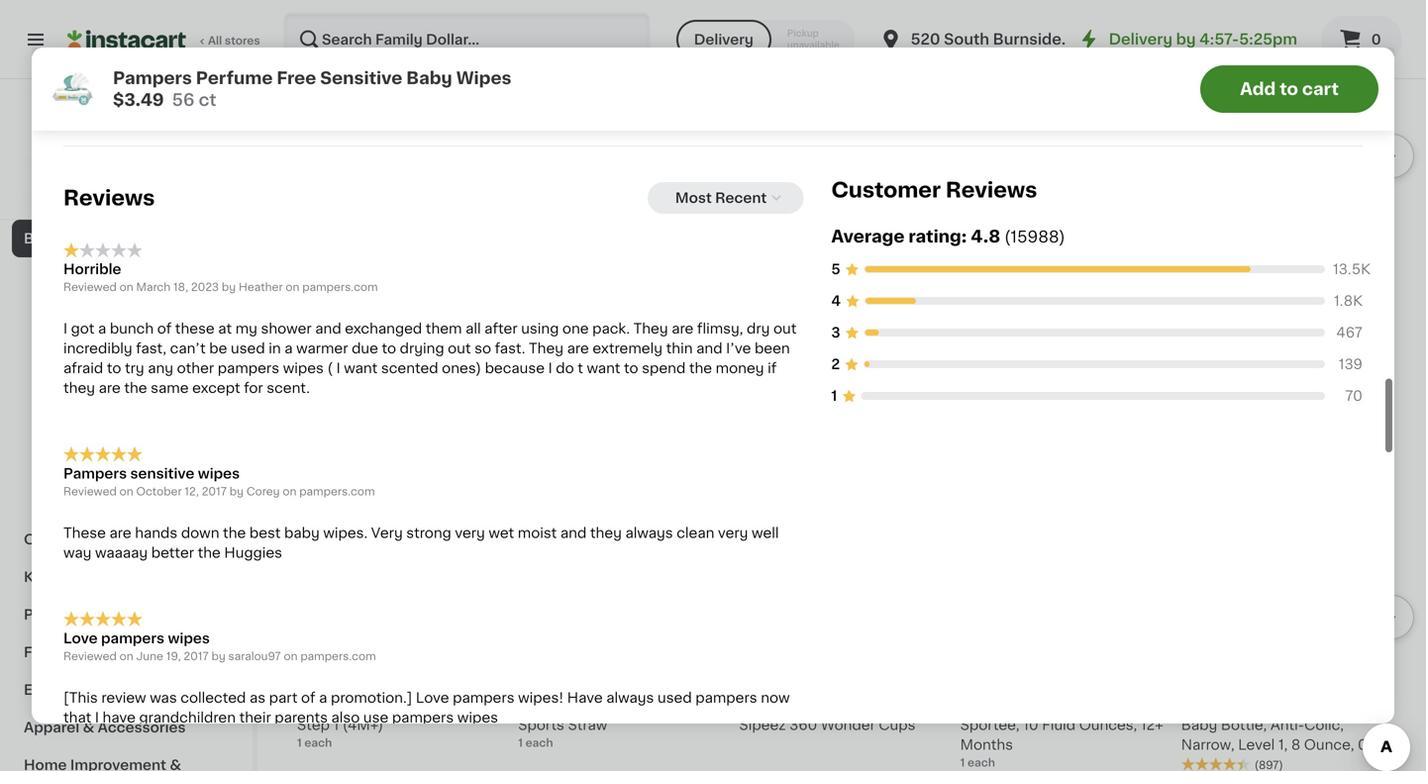 Task type: locate. For each thing, give the bounding box(es) containing it.
pampers.com inside pampers sensitive wipes reviewed on october 12, 2017 by corey on pampers.com
[[299, 487, 375, 497]]

by left corey
[[230, 487, 244, 497]]

my
[[236, 322, 258, 336]]

because
[[485, 362, 545, 376]]

pampers perfume free sensitive baby wipes $3.49 56 ct
[[113, 70, 512, 108]]

1 horizontal spatial bottle,
[[1222, 719, 1267, 733]]

reviewed for love
[[63, 651, 117, 662]]

0 horizontal spatial 4
[[308, 673, 323, 694]]

money
[[716, 362, 764, 376]]

nûby for 4 nûby toddler sippy cup with sports straw 1 each
[[518, 699, 556, 713]]

nûby inside 7 nûby 10-ounce active sipeez 360 wonder cups
[[740, 699, 777, 713]]

butter
[[835, 212, 879, 226]]

1 see eligible items from the left
[[558, 316, 684, 330]]

0 vertical spatial used
[[231, 342, 265, 356]]

pampers inside i got a bunch of these at my shower and exchanged them all after using one pack. they are flimsy, dry out incredibly fast, can't be used in a warmer due to drying out so fast. they are extremely thin and i've been afraid to try any other pampers wipes ( i want scented ones) because i do t want to spend the money if they are the same except for scent.
[[218, 362, 280, 376]]

pampers.com up cup,
[[301, 651, 376, 662]]

0 vertical spatial love
[[63, 632, 98, 646]]

100%
[[51, 191, 81, 202]]

1 vertical spatial at
[[218, 322, 232, 336]]

1 vertical spatial they
[[590, 527, 622, 541]]

1 $ from the left
[[744, 187, 751, 198]]

1 vertical spatial a
[[285, 342, 293, 356]]

by left 4:57-
[[1177, 32, 1196, 47]]

0 horizontal spatial see eligible items
[[558, 316, 684, 330]]

use
[[364, 711, 389, 725]]

4 inside '4 nûby toddler sippy cup with sports straw 1 each'
[[530, 673, 544, 694]]

0 vertical spatial pampers
[[113, 70, 192, 87]]

wipes inside [this review was collected as part of a promotion.] love pampers wipes! have always used pampers now that i have grandchildren their parents also use pampers wipes
[[458, 711, 498, 725]]

10
[[1024, 719, 1039, 733]]

pampers.com up wipes.
[[299, 487, 375, 497]]

2 vertical spatial pampers
[[63, 467, 127, 481]]

product group
[[297, 0, 503, 264], [518, 0, 724, 340], [961, 0, 1166, 362], [1182, 0, 1387, 302]]

0 vertical spatial of
[[157, 322, 172, 336]]

delivery inside button
[[694, 33, 754, 47]]

are inside these are hands down the best baby wipes. very strong very wet moist and they always clean very well way waaaay better the huggies
[[109, 527, 131, 541]]

0 horizontal spatial bottle,
[[1076, 699, 1122, 713]]

pampers for pampers perfume free sensitive baby wipes $3.49 56 ct
[[113, 70, 192, 87]]

flimsy,
[[697, 322, 744, 336]]

to right add
[[1280, 81, 1299, 98]]

2 horizontal spatial nûby
[[740, 699, 777, 713]]

1 horizontal spatial see
[[1000, 316, 1027, 330]]

pampers down $ 32 79
[[961, 232, 1022, 246]]

kidgets shea butter baby wipes
[[740, 212, 918, 246]]

2 item carousel region from the top
[[297, 449, 1415, 772]]

oz,
[[465, 699, 489, 713]]

0 vertical spatial they
[[63, 382, 95, 395]]

2 horizontal spatial ct
[[1199, 271, 1211, 282]]

recent
[[715, 191, 767, 205]]

can't
[[170, 342, 206, 356]]

& for craft
[[72, 533, 84, 547]]

1 vertical spatial 2
[[1000, 289, 1006, 300]]

& for wipes
[[93, 307, 105, 321]]

1 vertical spatial huggies
[[224, 546, 282, 560]]

of inside i got a bunch of these at my shower and exchanged them all after using one pack. they are flimsy, dry out incredibly fast, can't be used in a warmer due to drying out so fast. they are extremely thin and i've been afraid to try any other pampers wipes ( i want scented ones) because i do t want to spend the money if they are the same except for scent.
[[157, 322, 172, 336]]

4 product group from the left
[[1182, 0, 1387, 302]]

0 vertical spatial a
[[98, 322, 106, 336]]

drying
[[400, 342, 444, 356]]

bottle, up ounces,
[[1076, 699, 1122, 713]]

0 vertical spatial item carousel region
[[297, 0, 1415, 370]]

options
[[1009, 289, 1052, 300]]

always left clean
[[626, 527, 673, 541]]

reviews up "4.8"
[[946, 180, 1038, 200]]

1 vertical spatial wipes
[[740, 232, 783, 246]]

product group containing see eligible items
[[518, 0, 724, 340]]

baby right sensitive
[[407, 70, 453, 87]]

eligible up extremely
[[589, 316, 641, 330]]

0 horizontal spatial 0
[[1358, 739, 1368, 753]]

0 inside the dr. brown's natural flow baby bottle, anti-colic, narrow, level 1, 8 ounce, 0 m+
[[1358, 739, 1368, 753]]

are up thin
[[672, 322, 694, 336]]

1 horizontal spatial $
[[965, 187, 972, 198]]

520
[[911, 32, 941, 47]]

love right 'grip'
[[416, 692, 449, 705]]

•
[[992, 289, 997, 300]]

1 horizontal spatial 0
[[1372, 33, 1382, 47]]

add to cart button
[[1201, 65, 1379, 113]]

reviewed inside love pampers wipes reviewed on june 19, 2017 by saralou97 on pampers.com
[[63, 651, 117, 662]]

wipes right sip,
[[458, 711, 498, 725]]

1 items from the left
[[644, 316, 684, 330]]

2017 inside pampers sensitive wipes reviewed on october 12, 2017 by corey on pampers.com
[[202, 487, 227, 497]]

product group containing huggies snug & dry newborn baby diapers, size 1 (8-14 lbs)
[[1182, 0, 1387, 302]]

0 horizontal spatial eligible
[[589, 316, 641, 330]]

sportee,
[[961, 719, 1020, 733]]

1 vertical spatial item carousel region
[[297, 449, 1415, 772]]

see down 96 ct • 2 options
[[1000, 316, 1027, 330]]

rating:
[[909, 228, 967, 245]]

love down gift
[[63, 632, 98, 646]]

satisfaction
[[83, 191, 150, 202]]

i've
[[726, 342, 751, 356]]

1 horizontal spatial used
[[658, 692, 692, 705]]

1 item carousel region from the top
[[297, 0, 1415, 370]]

and down flimsy,
[[697, 342, 723, 356]]

they inside i got a bunch of these at my shower and exchanged them all after using one pack. they are flimsy, dry out incredibly fast, can't be used in a warmer due to drying out so fast. they are extremely thin and i've been afraid to try any other pampers wipes ( i want scented ones) because i do t want to spend the money if they are the same except for scent.
[[63, 382, 95, 395]]

see eligible items up extremely
[[558, 316, 684, 330]]

pampers
[[113, 70, 192, 87], [961, 232, 1022, 246], [63, 467, 127, 481]]

bottle, down brown's
[[1222, 719, 1267, 733]]

they right moist
[[590, 527, 622, 541]]

always inside [this review was collected as part of a promotion.] love pampers wipes! have always used pampers now that i have grandchildren their parents also use pampers wipes
[[607, 692, 654, 705]]

nûby up sports
[[518, 699, 556, 713]]

0 horizontal spatial huggies
[[224, 546, 282, 560]]

sip,
[[423, 699, 449, 713]]

2 items from the left
[[1086, 316, 1126, 330]]

10-
[[781, 699, 803, 713]]

baby inside pampers perfume free sensitive baby wipes $3.49 56 ct
[[407, 70, 453, 87]]

eligible down options
[[1031, 316, 1083, 330]]

have
[[567, 692, 603, 705]]

the
[[689, 362, 713, 376], [124, 382, 147, 395], [223, 527, 246, 541], [198, 546, 221, 560]]

4 for 4 nûby toddler sippy cup with sports straw 1 each
[[530, 673, 544, 694]]

1 horizontal spatial very
[[718, 527, 748, 541]]

i inside [this review was collected as part of a promotion.] love pampers wipes! have always used pampers now that i have grandchildren their parents also use pampers wipes
[[95, 711, 99, 725]]

2 eligible from the left
[[1031, 316, 1083, 330]]

horrible reviewed on march 18, 2023 by heather on pampers.com
[[63, 263, 378, 293]]

0 vertical spatial pampers.com
[[302, 282, 378, 293]]

more
[[36, 495, 72, 509]]

1 horizontal spatial of
[[301, 692, 316, 705]]

i got a bunch of these at my shower and exchanged them all after using one pack. they are flimsy, dry out incredibly fast, can't be used in a warmer due to drying out so fast. they are extremely thin and i've been afraid to try any other pampers wipes ( i want scented ones) because i do t want to spend the money if they are the same except for scent.
[[63, 322, 797, 395]]

0
[[1372, 33, 1382, 47], [1358, 739, 1368, 753]]

$3.49 element
[[518, 183, 724, 209]]

items
[[644, 316, 684, 330], [1086, 316, 1126, 330]]

3 reviewed from the top
[[63, 651, 117, 662]]

0 vertical spatial 2017
[[202, 487, 227, 497]]

2 horizontal spatial wipes
[[740, 232, 783, 246]]

ct inside pampers perfume free sensitive baby wipes $3.49 56 ct
[[199, 92, 217, 108]]

1 eligible from the left
[[589, 316, 641, 330]]

3 product group from the left
[[961, 0, 1166, 362]]

see eligible items
[[558, 316, 684, 330], [1000, 316, 1126, 330]]

None search field
[[283, 12, 651, 67]]

0 horizontal spatial out
[[448, 342, 471, 356]]

nûby up sipeez
[[740, 699, 777, 713]]

2 want from the left
[[587, 362, 621, 376]]

by inside horrible reviewed on march 18, 2023 by heather on pampers.com
[[222, 282, 236, 293]]

[this review was collected as part of a promotion.] love pampers wipes! have always used pampers now that i have grandchildren their parents also use pampers wipes
[[63, 692, 790, 725]]

customer reviews
[[832, 180, 1038, 200]]

see eligible items for first see eligible items button from the right
[[1000, 316, 1126, 330]]

wipes up 12, in the left of the page
[[198, 467, 240, 481]]

2017 inside love pampers wipes reviewed on june 19, 2017 by saralou97 on pampers.com
[[184, 651, 209, 662]]

do not flush.
[[63, 65, 152, 79]]

$ inside $ 2 59
[[744, 187, 751, 198]]

& inside huggies snug & dry newborn baby diapers, size 1 (8-14 lbs) 38 ct
[[1283, 212, 1294, 226]]

stores
[[225, 35, 260, 46]]

huggies up newborn
[[1182, 212, 1240, 226]]

1 vertical spatial always
[[607, 692, 654, 705]]

formula
[[104, 345, 160, 359]]

& left craft
[[72, 533, 84, 547]]

on left the june
[[120, 651, 133, 662]]

lists
[[55, 86, 90, 100]]

a down diapers & wipes
[[98, 322, 106, 336]]

they down 'afraid'
[[63, 382, 95, 395]]

8 left "oz,"
[[453, 699, 462, 713]]

1 vertical spatial they
[[529, 342, 564, 356]]

$ for 2
[[744, 187, 751, 198]]

collected
[[181, 692, 246, 705]]

household
[[24, 194, 102, 208]]

0 horizontal spatial ct
[[199, 92, 217, 108]]

pampers inside pampers perfume free sensitive baby wipes $3.49 56 ct
[[113, 70, 192, 87]]

size up 13.5k
[[1350, 232, 1378, 246]]

items up thin
[[644, 316, 684, 330]]

the down down
[[198, 546, 221, 560]]

0 vertical spatial 0
[[1372, 33, 1382, 47]]

i
[[63, 322, 67, 336], [337, 362, 341, 376], [549, 362, 553, 376], [95, 711, 99, 725]]

of up 'fast,'
[[157, 322, 172, 336]]

item carousel region
[[297, 0, 1415, 370], [297, 449, 1415, 772]]

2 vertical spatial 2
[[832, 357, 840, 371]]

on right saralou97
[[284, 651, 298, 662]]

1 right the step
[[333, 719, 339, 733]]

1 vertical spatial ct
[[1199, 271, 1211, 282]]

4 up sports
[[530, 673, 544, 694]]

supplies down sensitive
[[115, 495, 175, 509]]

0 vertical spatial huggies
[[1182, 212, 1240, 226]]

want right t
[[587, 362, 621, 376]]

1 vertical spatial reviewed
[[63, 487, 117, 497]]

1 reviewed from the top
[[63, 282, 117, 293]]

are up t
[[567, 342, 589, 356]]

at up be
[[218, 322, 232, 336]]

2 see from the left
[[1000, 316, 1027, 330]]

2 vertical spatial reviewed
[[63, 651, 117, 662]]

pampers.com up exchanged
[[302, 282, 378, 293]]

parents
[[275, 711, 328, 725]]

0 horizontal spatial used
[[231, 342, 265, 356]]

and inside these are hands down the best baby wipes. very strong very wet moist and they always clean very well way waaaay better the huggies
[[561, 527, 587, 541]]

2 product group from the left
[[518, 0, 724, 340]]

1 vertical spatial 0
[[1358, 739, 1368, 753]]

1 horizontal spatial ct
[[978, 289, 990, 300]]

$ for 32
[[965, 187, 972, 198]]

on right heather
[[286, 282, 300, 293]]

other
[[177, 362, 214, 376]]

1 vertical spatial bottle,
[[1222, 719, 1267, 733]]

2017 right 19,
[[184, 651, 209, 662]]

nûby inside '4 nûby toddler sippy cup with sports straw 1 each'
[[518, 699, 556, 713]]

floral
[[24, 646, 63, 660]]

pampers for pampers swaddlers diaper size 1
[[961, 232, 1022, 246]]

all stores
[[208, 35, 260, 46]]

520 south burnside avenue
[[911, 32, 1123, 47]]

1 vertical spatial pampers
[[961, 232, 1022, 246]]

1 horizontal spatial 4
[[530, 673, 544, 694]]

1 vertical spatial size
[[961, 252, 989, 265]]

diapers & wipes
[[36, 307, 151, 321]]

be
[[209, 342, 227, 356]]

pampers up $3.49
[[113, 70, 192, 87]]

reviewed down gift
[[63, 651, 117, 662]]

as
[[250, 692, 266, 705]]

reviewed for pampers
[[63, 487, 117, 497]]

on
[[120, 282, 133, 293], [286, 282, 300, 293], [120, 487, 133, 497], [283, 487, 297, 497], [120, 651, 133, 662], [284, 651, 298, 662]]

very left well
[[718, 527, 748, 541]]

baby inside the dr. brown's natural flow baby bottle, anti-colic, narrow, level 1, 8 ounce, 0 m+
[[1182, 719, 1218, 733]]

reviewed inside pampers sensitive wipes reviewed on october 12, 2017 by corey on pampers.com
[[63, 487, 117, 497]]

each inside 4 nûby cup, grip n' sip, 8 oz, step 1 (4m+) 1 each
[[305, 738, 332, 749]]

2 horizontal spatial 2
[[1000, 289, 1006, 300]]

nûby inside 4 nûby cup, grip n' sip, 8 oz, step 1 (4m+) 1 each
[[297, 699, 335, 713]]

a inside [this review was collected as part of a promotion.] love pampers wipes! have always used pampers now that i have grandchildren their parents also use pampers wipes
[[319, 692, 327, 705]]

2 horizontal spatial a
[[319, 692, 327, 705]]

0 horizontal spatial see eligible items button
[[518, 307, 724, 340]]

huggies inside these are hands down the best baby wipes. very strong very wet moist and they always clean very well way waaaay better the huggies
[[224, 546, 282, 560]]

1 horizontal spatial huggies
[[1182, 212, 1240, 226]]

bottle,
[[1076, 699, 1122, 713], [1222, 719, 1267, 733]]

0 horizontal spatial nûby
[[297, 699, 335, 713]]

to down exchanged
[[382, 342, 396, 356]]

$ inside $ 32 79
[[965, 187, 972, 198]]

1 vertical spatial of
[[301, 692, 316, 705]]

reviewed down horrible
[[63, 282, 117, 293]]

dr. brown's natural flow baby bottle, anti-colic, narrow, level 1, 8 ounce, 0 m+
[[1182, 699, 1368, 772]]

baby down customer
[[882, 212, 918, 226]]

any
[[148, 362, 173, 376]]

step
[[297, 719, 330, 733]]

on right corey
[[283, 487, 297, 497]]

newborn
[[1182, 232, 1245, 246]]

1 down months
[[961, 758, 965, 769]]

0 horizontal spatial size
[[961, 252, 989, 265]]

huggies down best at the left of page
[[224, 546, 282, 560]]

1 horizontal spatial want
[[587, 362, 621, 376]]

0 button
[[1322, 16, 1403, 63]]

1 horizontal spatial delivery
[[1109, 32, 1173, 47]]

2 vertical spatial wipes
[[108, 307, 151, 321]]

8 right 1,
[[1292, 739, 1301, 753]]

0 horizontal spatial a
[[98, 322, 106, 336]]

by inside pampers sensitive wipes reviewed on october 12, 2017 by corey on pampers.com
[[230, 487, 244, 497]]

see eligible items button up extremely
[[518, 307, 724, 340]]

used inside [this review was collected as part of a promotion.] love pampers wipes! have always used pampers now that i have grandchildren their parents also use pampers wipes
[[658, 692, 692, 705]]

and up warmer
[[315, 322, 342, 336]]

out up been
[[774, 322, 797, 336]]

& left gift
[[66, 608, 77, 622]]

0 vertical spatial 8
[[453, 699, 462, 713]]

1 vertical spatial 2017
[[184, 651, 209, 662]]

12,
[[185, 487, 199, 497]]

2 horizontal spatial each
[[968, 758, 996, 769]]

with
[[692, 699, 721, 713]]

pampers.com inside love pampers wipes reviewed on june 19, 2017 by saralou97 on pampers.com
[[301, 651, 376, 662]]

they up extremely
[[634, 322, 668, 336]]

avenue
[[1066, 32, 1123, 47]]

a up the step
[[319, 692, 327, 705]]

0 horizontal spatial 8
[[453, 699, 462, 713]]

baby down dr.
[[1182, 719, 1218, 733]]

reviewed down activity
[[63, 487, 117, 497]]

always inside these are hands down the best baby wipes. very strong very wet moist and they always clean very well way waaaay better the huggies
[[626, 527, 673, 541]]

fast,
[[136, 342, 167, 356]]

& down [this
[[83, 721, 94, 735]]

delivery for delivery
[[694, 33, 754, 47]]

also
[[331, 711, 360, 725]]

each inside the 'tommee tippee bottle, sportee, 10 fluid ounces, 12+ months 1 each'
[[968, 758, 996, 769]]

reviews down essentials at the top left
[[63, 188, 155, 208]]

pampers up "more baby supplies"
[[63, 467, 127, 481]]

ct right 56
[[199, 92, 217, 108]]

baby down 'snug'
[[1249, 232, 1285, 246]]

been
[[755, 342, 790, 356]]

4 right the "part"
[[308, 673, 323, 694]]

0 horizontal spatial of
[[157, 322, 172, 336]]

100% satisfaction guarantee
[[51, 191, 210, 202]]

pampers inside 'pampers swaddlers diaper size 1'
[[961, 232, 1022, 246]]

wipes inside love pampers wipes reviewed on june 19, 2017 by saralou97 on pampers.com
[[168, 632, 210, 646]]

used
[[231, 342, 265, 356], [658, 692, 692, 705]]

0 vertical spatial and
[[315, 322, 342, 336]]

2 $ from the left
[[965, 187, 972, 198]]

ounces,
[[1080, 719, 1138, 733]]

0 vertical spatial 2
[[751, 186, 764, 206]]

0 horizontal spatial love
[[63, 632, 98, 646]]

directions
[[63, 31, 138, 45]]

1 vertical spatial pampers.com
[[299, 487, 375, 497]]

a right 'in'
[[285, 342, 293, 356]]

1 inside 'pampers swaddlers diaper size 1'
[[993, 252, 999, 265]]

june
[[136, 651, 163, 662]]

huggies snug & dry newborn baby diapers, size 1 (8-14 lbs) 38 ct
[[1182, 212, 1378, 282]]

tippee
[[1025, 699, 1073, 713]]

1 left (8- on the top of the page
[[1182, 252, 1188, 265]]

natural
[[1264, 699, 1314, 713]]

1 horizontal spatial see eligible items
[[1000, 316, 1126, 330]]

nûby up the step
[[297, 699, 335, 713]]

diaper
[[1102, 232, 1148, 246]]

ct right 38
[[1199, 271, 1211, 282]]

& inside "link"
[[89, 345, 101, 359]]

2 reviewed from the top
[[63, 487, 117, 497]]

(15988)
[[1005, 229, 1066, 245]]

$ left 59
[[744, 187, 751, 198]]

1 inside the 'tommee tippee bottle, sportee, 10 fluid ounces, 12+ months 1 each'
[[961, 758, 965, 769]]

0 vertical spatial ct
[[199, 92, 217, 108]]

1 horizontal spatial nûby
[[518, 699, 556, 713]]

3 nûby from the left
[[518, 699, 556, 713]]

see left pack. at left
[[558, 316, 585, 330]]

0 vertical spatial reviewed
[[63, 282, 117, 293]]

0 horizontal spatial items
[[644, 316, 684, 330]]

1 horizontal spatial 8
[[1292, 739, 1301, 753]]

fast.
[[495, 342, 526, 356]]

1 horizontal spatial love
[[416, 692, 449, 705]]

0 vertical spatial at
[[104, 99, 118, 113]]

1 vertical spatial and
[[697, 342, 723, 356]]

very left wet
[[455, 527, 485, 541]]

cup,
[[338, 699, 371, 713]]

baby up these
[[75, 495, 111, 509]]

supplies down waaaay
[[83, 571, 145, 585]]

pampers inside pampers sensitive wipes reviewed on october 12, 2017 by corey on pampers.com
[[63, 467, 127, 481]]

i right "that"
[[95, 711, 99, 725]]

see eligible items down options
[[1000, 316, 1126, 330]]

ct inside huggies snug & dry newborn baby diapers, size 1 (8-14 lbs) 38 ct
[[1199, 271, 1211, 282]]

average
[[832, 228, 905, 245]]

1 vertical spatial 8
[[1292, 739, 1301, 753]]

1 horizontal spatial each
[[526, 738, 553, 749]]

always left cup
[[607, 692, 654, 705]]

1 nûby from the left
[[297, 699, 335, 713]]

m+
[[1182, 759, 1204, 772]]

1 horizontal spatial see eligible items button
[[961, 307, 1166, 340]]

2 see eligible items from the left
[[1000, 316, 1126, 330]]

instacart logo image
[[67, 28, 186, 52]]

0 horizontal spatial delivery
[[694, 33, 754, 47]]

0 horizontal spatial each
[[305, 738, 332, 749]]

i left do
[[549, 362, 553, 376]]

each down sports
[[526, 738, 553, 749]]

want
[[344, 362, 378, 376], [587, 362, 621, 376]]

anti-
[[1271, 719, 1305, 733]]

and right moist
[[561, 527, 587, 541]]

of up parents
[[301, 692, 316, 705]]

used right sippy
[[658, 692, 692, 705]]

1 vertical spatial love
[[416, 692, 449, 705]]

wipes up 19,
[[168, 632, 210, 646]]

service type group
[[677, 20, 856, 59]]

1 horizontal spatial items
[[1086, 316, 1126, 330]]

0 vertical spatial wipes
[[456, 70, 512, 87]]

size inside huggies snug & dry newborn baby diapers, size 1 (8-14 lbs) 38 ct
[[1350, 232, 1378, 246]]

1 horizontal spatial at
[[218, 322, 232, 336]]

size
[[1350, 232, 1378, 246], [961, 252, 989, 265]]

& up 'afraid'
[[89, 345, 101, 359]]

2 vertical spatial and
[[561, 527, 587, 541]]

baby down household
[[24, 232, 61, 246]]

4 inside 4 nûby cup, grip n' sip, 8 oz, step 1 (4m+) 1 each
[[308, 673, 323, 694]]

are up waaaay
[[109, 527, 131, 541]]

8 inside 4 nûby cup, grip n' sip, 8 oz, step 1 (4m+) 1 each
[[453, 699, 462, 713]]

2 nûby from the left
[[740, 699, 777, 713]]

temperature.
[[161, 99, 252, 113]]

used inside i got a bunch of these at my shower and exchanged them all after using one pack. they are flimsy, dry out incredibly fast, can't be used in a warmer due to drying out so fast. they are extremely thin and i've been afraid to try any other pampers wipes ( i want scented ones) because i do t want to spend the money if they are the same except for scent.
[[231, 342, 265, 356]]

supplies down kitchen supplies link
[[112, 608, 174, 622]]



Task type: vqa. For each thing, say whether or not it's contained in the screenshot.
"Cancel"
no



Task type: describe. For each thing, give the bounding box(es) containing it.
party & gift supplies link
[[12, 596, 241, 634]]

1 inside huggies snug & dry newborn baby diapers, size 1 (8-14 lbs) 38 ct
[[1182, 252, 1188, 265]]

baby inside kidgets shea butter baby wipes
[[882, 212, 918, 226]]

& for accessories
[[83, 721, 94, 735]]

0 inside button
[[1372, 33, 1382, 47]]

except
[[192, 382, 240, 395]]

1 product group from the left
[[297, 0, 503, 264]]

pampers sensitive wipes reviewed on october 12, 2017 by corey on pampers.com
[[63, 467, 375, 497]]

all
[[466, 322, 481, 336]]

are down 'afraid'
[[99, 382, 121, 395]]

best
[[250, 527, 281, 541]]

each inside '4 nûby toddler sippy cup with sports straw 1 each'
[[526, 738, 553, 749]]

2 vertical spatial ct
[[978, 289, 990, 300]]

after
[[485, 322, 518, 336]]

kidgets
[[740, 212, 793, 226]]

bunch
[[110, 322, 154, 336]]

baby inside huggies snug & dry newborn baby diapers, size 1 (8-14 lbs) 38 ct
[[1249, 232, 1285, 246]]

pampers.com for love pampers wipes
[[301, 651, 376, 662]]

139
[[1339, 357, 1363, 371]]

eligible for 1st see eligible items button from left
[[589, 316, 641, 330]]

to inside button
[[1280, 81, 1299, 98]]

dry
[[747, 322, 770, 336]]

1 see from the left
[[558, 316, 585, 330]]

1 want from the left
[[344, 362, 378, 376]]

of inside [this review was collected as part of a promotion.] love pampers wipes! have always used pampers now that i have grandchildren their parents also use pampers wipes
[[301, 692, 316, 705]]

love inside love pampers wipes reviewed on june 19, 2017 by saralou97 on pampers.com
[[63, 632, 98, 646]]

that
[[63, 711, 91, 725]]

scent.
[[267, 382, 310, 395]]

1 inside '4 nûby toddler sippy cup with sports straw 1 each'
[[518, 738, 523, 749]]

1 see eligible items button from the left
[[518, 307, 724, 340]]

tommee
[[961, 699, 1021, 713]]

product group containing 32
[[961, 0, 1166, 362]]

32
[[972, 186, 999, 206]]

essentials
[[82, 157, 155, 170]]

2 see eligible items button from the left
[[961, 307, 1166, 340]]

ones)
[[442, 362, 482, 376]]

customer
[[832, 180, 941, 200]]

they inside these are hands down the best baby wipes. very strong very wet moist and they always clean very well way waaaay better the huggies
[[590, 527, 622, 541]]

1 very from the left
[[455, 527, 485, 541]]

baby food & drinks
[[36, 382, 173, 396]]

n'
[[408, 699, 420, 713]]

2017 for love pampers wipes
[[184, 651, 209, 662]]

sports
[[518, 719, 565, 733]]

the left best at the left of page
[[223, 527, 246, 541]]

family dollar logo image
[[108, 103, 145, 141]]

office
[[24, 533, 69, 547]]

the down thin
[[689, 362, 713, 376]]

the down try at left top
[[124, 382, 147, 395]]

& for formula
[[89, 345, 101, 359]]

item carousel region containing 4
[[297, 449, 1415, 772]]

store at room temperature.
[[63, 99, 252, 113]]

sippy
[[616, 699, 656, 713]]

using
[[521, 322, 559, 336]]

flush.
[[114, 65, 152, 79]]

12+
[[1141, 719, 1164, 733]]

1 down the '3'
[[832, 389, 838, 403]]

march
[[136, 282, 171, 293]]

38
[[1182, 271, 1196, 282]]

100% satisfaction guarantee button
[[31, 184, 222, 204]]

item carousel region containing 2
[[297, 0, 1415, 370]]

apparel
[[24, 721, 79, 735]]

0 horizontal spatial at
[[104, 99, 118, 113]]

8 inside the dr. brown's natural flow baby bottle, anti-colic, narrow, level 1, 8 ounce, 0 m+
[[1292, 739, 1301, 753]]

diapers
[[36, 307, 90, 321]]

by inside love pampers wipes reviewed on june 19, 2017 by saralou97 on pampers.com
[[212, 651, 226, 662]]

19,
[[166, 651, 181, 662]]

wipes inside pampers perfume free sensitive baby wipes $3.49 56 ct
[[456, 70, 512, 87]]

these
[[175, 322, 215, 336]]

at inside i got a bunch of these at my shower and exchanged them all after using one pack. they are flimsy, dry out incredibly fast, can't be used in a warmer due to drying out so fast. they are extremely thin and i've been afraid to try any other pampers wipes ( i want scented ones) because i do t want to spend the money if they are the same except for scent.
[[218, 322, 232, 336]]

wipes inside pampers sensitive wipes reviewed on october 12, 2017 by corey on pampers.com
[[198, 467, 240, 481]]

i right (
[[337, 362, 341, 376]]

7
[[751, 673, 763, 694]]

strong
[[407, 527, 452, 541]]

eligible for first see eligible items button from the right
[[1031, 316, 1083, 330]]

wipes inside kidgets shea butter baby wipes
[[740, 232, 783, 246]]

for
[[244, 382, 263, 395]]

1 down the step
[[297, 738, 302, 749]]

delivery for delivery by 4:57-5:25pm
[[1109, 32, 1173, 47]]

electronics link
[[12, 672, 241, 709]]

nûby for 7 nûby 10-ounce active sipeez 360 wonder cups
[[740, 699, 777, 713]]

guarantee
[[153, 191, 210, 202]]

baby
[[284, 527, 320, 541]]

2017 for pampers sensitive wipes
[[202, 487, 227, 497]]

cups
[[879, 719, 916, 733]]

reviewed inside horrible reviewed on march 18, 2023 by heather on pampers.com
[[63, 282, 117, 293]]

(4m+)
[[343, 719, 384, 733]]

pampers for pampers sensitive wipes reviewed on october 12, 2017 by corey on pampers.com
[[63, 467, 127, 481]]

0 horizontal spatial they
[[529, 342, 564, 356]]

$3.49
[[113, 92, 164, 108]]

ounce
[[803, 699, 849, 713]]

moist
[[518, 527, 557, 541]]

on down 'activity' link in the left bottom of the page
[[120, 487, 133, 497]]

pampers.com for pampers sensitive wipes
[[299, 487, 375, 497]]

1.8k
[[1335, 294, 1363, 308]]

79
[[1001, 187, 1015, 198]]

party & gift supplies
[[24, 608, 174, 622]]

4 for 4
[[832, 294, 841, 308]]

pampers inside love pampers wipes reviewed on june 19, 2017 by saralou97 on pampers.com
[[101, 632, 165, 646]]

0 horizontal spatial wipes
[[108, 307, 151, 321]]

to down extremely
[[624, 362, 639, 376]]

have
[[103, 711, 136, 725]]

467
[[1337, 326, 1363, 340]]

4 for 4 nûby cup, grip n' sip, 8 oz, step 1 (4m+) 1 each
[[308, 673, 323, 694]]

colic,
[[1305, 719, 1345, 733]]

i down diapers
[[63, 322, 67, 336]]

delivery by 4:57-5:25pm
[[1109, 32, 1298, 47]]

grandchildren
[[139, 711, 236, 725]]

sensitive
[[320, 70, 403, 87]]

warmer
[[296, 342, 348, 356]]

2 inside the product group
[[1000, 289, 1006, 300]]

household link
[[12, 182, 241, 220]]

pampers.com inside horrible reviewed on march 18, 2023 by heather on pampers.com
[[302, 282, 378, 293]]

2023
[[191, 282, 219, 293]]

care
[[125, 270, 158, 283]]

holiday
[[24, 157, 79, 170]]

2 horizontal spatial and
[[697, 342, 723, 356]]

apparel & accessories link
[[12, 709, 241, 747]]

to left try at left top
[[107, 362, 121, 376]]

cup
[[659, 699, 688, 713]]

1 horizontal spatial 2
[[832, 357, 840, 371]]

wipes inside i got a bunch of these at my shower and exchanged them all after using one pack. they are flimsy, dry out incredibly fast, can't be used in a warmer due to drying out so fast. they are extremely thin and i've been afraid to try any other pampers wipes ( i want scented ones) because i do t want to spend the money if they are the same except for scent.
[[283, 362, 324, 376]]

2 vertical spatial supplies
[[112, 608, 174, 622]]

so
[[475, 342, 491, 356]]

size inside 'pampers swaddlers diaper size 1'
[[961, 252, 989, 265]]

bottle, inside the dr. brown's natural flow baby bottle, anti-colic, narrow, level 1, 8 ounce, 0 m+
[[1222, 719, 1267, 733]]

promotion.]
[[331, 692, 413, 705]]

bottle, inside the 'tommee tippee bottle, sportee, 10 fluid ounces, 12+ months 1 each'
[[1076, 699, 1122, 713]]

baby down 'afraid'
[[36, 382, 72, 396]]

sipeez
[[740, 719, 786, 733]]

shea
[[797, 212, 832, 226]]

october
[[136, 487, 182, 497]]

baby up diapers
[[36, 270, 72, 283]]

1 vertical spatial out
[[448, 342, 471, 356]]

1 horizontal spatial they
[[634, 322, 668, 336]]

items for first see eligible items button from the right
[[1086, 316, 1126, 330]]

huggies inside huggies snug & dry newborn baby diapers, size 1 (8-14 lbs) 38 ct
[[1182, 212, 1240, 226]]

bottles & formula link
[[12, 333, 241, 371]]

perfume
[[196, 70, 273, 87]]

average rating: 4.8 (15988)
[[832, 228, 1066, 245]]

0 horizontal spatial reviews
[[63, 188, 155, 208]]

see eligible items for 1st see eligible items button from left
[[558, 316, 684, 330]]

nûby for 4 nûby cup, grip n' sip, 8 oz, step 1 (4m+) 1 each
[[297, 699, 335, 713]]

swaddlers
[[1026, 232, 1098, 246]]

love inside [this review was collected as part of a promotion.] love pampers wipes! have always used pampers now that i have grandchildren their parents also use pampers wipes
[[416, 692, 449, 705]]

baby food & drinks link
[[12, 371, 241, 408]]

1 horizontal spatial a
[[285, 342, 293, 356]]

0 vertical spatial supplies
[[115, 495, 175, 509]]

5
[[832, 262, 841, 276]]

items for 1st see eligible items button from left
[[644, 316, 684, 330]]

0 horizontal spatial 2
[[751, 186, 764, 206]]

floral link
[[12, 634, 241, 672]]

1 vertical spatial supplies
[[83, 571, 145, 585]]

$ 2 59
[[744, 186, 781, 206]]

4:57-
[[1200, 32, 1240, 47]]

party
[[24, 608, 62, 622]]

one
[[563, 322, 589, 336]]

& down try at left top
[[114, 382, 126, 396]]

thin
[[666, 342, 693, 356]]

2 very from the left
[[718, 527, 748, 541]]

1 horizontal spatial out
[[774, 322, 797, 336]]

1 horizontal spatial reviews
[[946, 180, 1038, 200]]

0 horizontal spatial and
[[315, 322, 342, 336]]

& for gift
[[66, 608, 77, 622]]

these
[[63, 527, 106, 541]]

holiday essentials
[[24, 157, 155, 170]]

on up diapers & wipes link
[[120, 282, 133, 293]]



